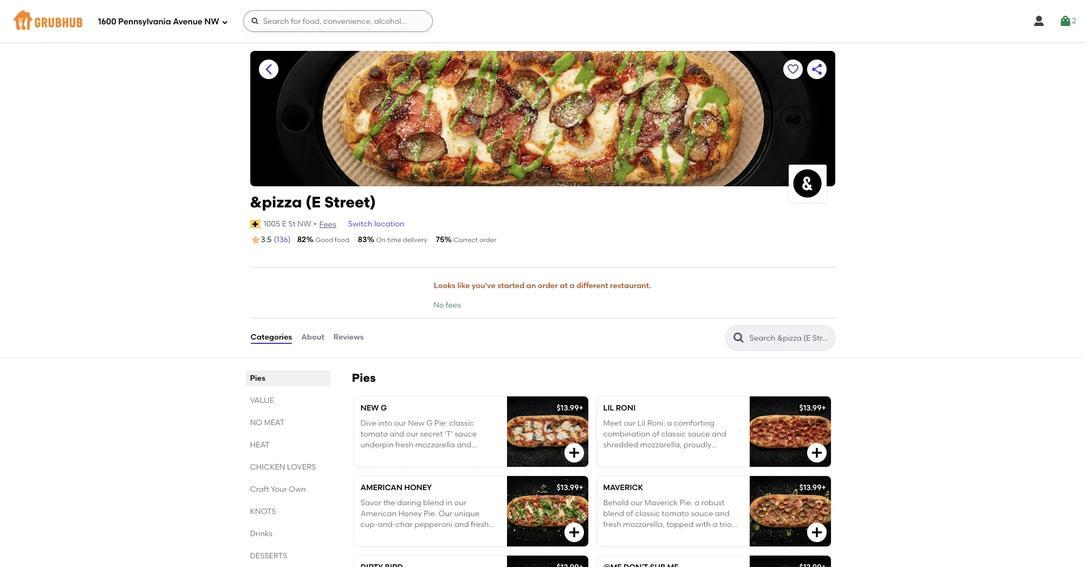 Task type: describe. For each thing, give the bounding box(es) containing it.
underpin
[[361, 441, 394, 450]]

nw for 1005 e st nw
[[298, 219, 311, 229]]

new
[[361, 404, 379, 413]]

reviews
[[334, 333, 364, 342]]

pies tab
[[250, 373, 326, 384]]

2 button
[[1060, 11, 1077, 31]]

pie:
[[435, 419, 448, 428]]

lovers
[[287, 463, 316, 472]]

value
[[250, 396, 274, 405]]

$13.99 + for roni
[[800, 404, 827, 413]]

different
[[577, 281, 609, 291]]

st
[[288, 219, 296, 229]]

adventure.
[[435, 463, 475, 472]]

street)
[[325, 193, 376, 211]]

subscription pass image
[[250, 220, 261, 229]]

82
[[297, 235, 306, 244]]

like
[[458, 281, 470, 291]]

meat
[[264, 418, 285, 427]]

$13.99 + for g
[[557, 404, 584, 413]]

delivery
[[403, 236, 428, 244]]

time
[[387, 236, 402, 244]]

no
[[250, 418, 262, 427]]

on
[[376, 236, 386, 244]]

1 horizontal spatial and
[[457, 441, 472, 450]]

75
[[436, 235, 445, 244]]

own
[[289, 485, 306, 494]]

0 vertical spatial g
[[381, 404, 387, 413]]

fees
[[446, 301, 461, 310]]

83
[[358, 235, 367, 244]]

no meat tab
[[250, 417, 326, 429]]

restaurant.
[[610, 281, 652, 291]]

1 horizontal spatial svg image
[[811, 446, 824, 459]]

fresh
[[396, 441, 414, 450]]

1 horizontal spatial pies
[[352, 371, 376, 385]]

yet
[[361, 463, 372, 472]]

craft your own
[[250, 485, 306, 494]]

tomato
[[361, 430, 388, 439]]

+ for honey
[[579, 483, 584, 492]]

0 horizontal spatial and
[[390, 430, 405, 439]]

switch location button
[[348, 218, 405, 230]]

1600 pennsylvania avenue nw
[[98, 17, 219, 26]]

caret left icon image
[[262, 63, 275, 76]]

categories button
[[250, 318, 293, 358]]

heat
[[250, 440, 270, 450]]

save this restaurant button
[[784, 60, 803, 79]]

new g
[[361, 404, 387, 413]]

search icon image
[[733, 332, 746, 345]]

1005 e st nw
[[264, 219, 311, 229]]

star icon image
[[250, 235, 261, 246]]

about
[[301, 333, 324, 342]]

main navigation navigation
[[0, 0, 1086, 42]]

chicken
[[250, 463, 285, 472]]

3.5
[[261, 235, 272, 245]]

e
[[282, 219, 287, 229]]

+ for g
[[579, 404, 584, 413]]

fragrant
[[361, 452, 391, 461]]

0 vertical spatial our
[[394, 419, 406, 428]]

1005
[[264, 219, 280, 229]]

$13.99 + for honey
[[557, 483, 584, 492]]

Search &pizza (E Street) search field
[[749, 333, 832, 343]]

american honey
[[361, 483, 432, 492]]

lil roni
[[604, 404, 636, 413]]

no meat
[[250, 418, 285, 427]]

american honey image
[[507, 476, 588, 547]]

good
[[316, 236, 333, 244]]

started
[[498, 281, 525, 291]]

&pizza (e street)
[[250, 193, 376, 211]]

good food
[[316, 236, 349, 244]]

switch
[[348, 219, 373, 229]]

knots tab
[[250, 506, 326, 517]]

tantalizing
[[374, 463, 413, 472]]

lil roni image
[[750, 397, 831, 467]]

maverick
[[604, 483, 644, 492]]

• fees
[[314, 219, 336, 229]]

switch location
[[348, 219, 405, 229]]

at
[[560, 281, 568, 291]]

•
[[314, 219, 317, 229]]

$13.99 for honey
[[557, 483, 579, 492]]

craft
[[250, 485, 269, 494]]

share icon image
[[811, 63, 824, 76]]

taste
[[414, 463, 433, 472]]



Task type: vqa. For each thing, say whether or not it's contained in the screenshot.
"a" within the Looks like you've started an order at a different restaurant. BUTTON
yes



Task type: locate. For each thing, give the bounding box(es) containing it.
avenue
[[173, 17, 203, 26]]

nw right avenue
[[205, 17, 219, 26]]

and
[[390, 430, 405, 439], [457, 441, 472, 450]]

sauce
[[455, 430, 477, 439]]

location
[[375, 219, 405, 229]]

new
[[408, 419, 425, 428]]

no
[[434, 301, 444, 310]]

g up secret
[[427, 419, 433, 428]]

and up fresh
[[390, 430, 405, 439]]

1 horizontal spatial a
[[570, 281, 575, 291]]

1 vertical spatial and
[[457, 441, 472, 450]]

nw inside the main navigation navigation
[[205, 17, 219, 26]]

nw inside button
[[298, 219, 311, 229]]

about button
[[301, 318, 325, 358]]

nw left •
[[298, 219, 311, 229]]

2 horizontal spatial svg image
[[1060, 15, 1073, 28]]

1 horizontal spatial nw
[[298, 219, 311, 229]]

mozzarella
[[415, 441, 455, 450]]

't'
[[445, 430, 453, 439]]

no fees
[[434, 301, 461, 310]]

svg image inside 2 button
[[1060, 15, 1073, 28]]

desserts tab
[[250, 550, 326, 562]]

into
[[378, 419, 392, 428]]

value tab
[[250, 395, 326, 406]]

new g image
[[507, 397, 588, 467]]

2
[[1073, 16, 1077, 25]]

+
[[579, 404, 584, 413], [822, 404, 827, 413], [579, 483, 584, 492], [822, 483, 827, 492]]

looks
[[434, 281, 456, 291]]

$13.99 +
[[557, 404, 584, 413], [800, 404, 827, 413], [557, 483, 584, 492], [800, 483, 827, 492]]

american
[[361, 483, 403, 492]]

1 vertical spatial g
[[427, 419, 433, 428]]

your
[[271, 485, 287, 494]]

food
[[335, 236, 349, 244]]

honey
[[405, 483, 432, 492]]

+ for roni
[[822, 404, 827, 413]]

(136)
[[274, 235, 291, 244]]

pies up new
[[352, 371, 376, 385]]

nw
[[205, 17, 219, 26], [298, 219, 311, 229]]

0 vertical spatial nw
[[205, 17, 219, 26]]

&pizza
[[250, 193, 302, 211]]

looks like you've started an order at a different restaurant.
[[434, 281, 652, 291]]

maverick image
[[750, 476, 831, 547]]

0 horizontal spatial order
[[480, 236, 497, 244]]

a right at
[[570, 281, 575, 291]]

save this restaurant image
[[787, 63, 800, 76]]

0 vertical spatial and
[[390, 430, 405, 439]]

0 horizontal spatial a
[[447, 452, 452, 461]]

drinks
[[250, 529, 273, 539]]

on time delivery
[[376, 236, 428, 244]]

0 vertical spatial a
[[570, 281, 575, 291]]

dive into our new g pie: classic tomato and our secret 't' sauce underpin fresh mozzarella and fragrant basil, creating a timeless yet tantalizing taste adventure.
[[361, 419, 484, 472]]

1 horizontal spatial g
[[427, 419, 433, 428]]

timeless
[[454, 452, 484, 461]]

chicken lovers
[[250, 463, 316, 472]]

0 horizontal spatial svg image
[[222, 19, 228, 25]]

1 horizontal spatial order
[[538, 281, 558, 291]]

a up adventure. in the left bottom of the page
[[447, 452, 452, 461]]

chicken lovers tab
[[250, 462, 326, 473]]

an
[[527, 281, 536, 291]]

pennsylvania
[[118, 17, 171, 26]]

@me don't sub me image
[[750, 556, 831, 568]]

looks like you've started an order at a different restaurant. button
[[434, 274, 652, 298]]

0 horizontal spatial g
[[381, 404, 387, 413]]

basil,
[[393, 452, 412, 461]]

correct
[[454, 236, 478, 244]]

$13.99 for roni
[[800, 404, 822, 413]]

a inside button
[[570, 281, 575, 291]]

dive
[[361, 419, 377, 428]]

fees button
[[319, 219, 337, 231]]

roni
[[616, 404, 636, 413]]

0 vertical spatial order
[[480, 236, 497, 244]]

craft your own tab
[[250, 484, 326, 495]]

g inside dive into our new g pie: classic tomato and our secret 't' sauce underpin fresh mozzarella and fragrant basil, creating a timeless yet tantalizing taste adventure.
[[427, 419, 433, 428]]

&pizza (e street) logo image
[[789, 165, 827, 203]]

and down sauce on the left bottom of page
[[457, 441, 472, 450]]

correct order
[[454, 236, 497, 244]]

g right new
[[381, 404, 387, 413]]

1 vertical spatial order
[[538, 281, 558, 291]]

categories
[[251, 333, 292, 342]]

(e
[[306, 193, 321, 211]]

order inside button
[[538, 281, 558, 291]]

$13.99 for g
[[557, 404, 579, 413]]

knots
[[250, 507, 276, 516]]

0 horizontal spatial nw
[[205, 17, 219, 26]]

a
[[570, 281, 575, 291], [447, 452, 452, 461]]

desserts
[[250, 552, 287, 561]]

Search for food, convenience, alcohol... search field
[[243, 10, 433, 32]]

1 vertical spatial a
[[447, 452, 452, 461]]

svg image for american honey
[[568, 526, 581, 539]]

heat tab
[[250, 439, 326, 451]]

our
[[394, 419, 406, 428], [406, 430, 418, 439]]

drinks tab
[[250, 528, 326, 540]]

pies up value
[[250, 374, 265, 383]]

0 horizontal spatial pies
[[250, 374, 265, 383]]

1 vertical spatial nw
[[298, 219, 311, 229]]

you've
[[472, 281, 496, 291]]

a inside dive into our new g pie: classic tomato and our secret 't' sauce underpin fresh mozzarella and fragrant basil, creating a timeless yet tantalizing taste adventure.
[[447, 452, 452, 461]]

1600
[[98, 17, 116, 26]]

secret
[[420, 430, 443, 439]]

our right into
[[394, 419, 406, 428]]

pies inside "tab"
[[250, 374, 265, 383]]

fees
[[320, 220, 336, 229]]

creating
[[414, 452, 445, 461]]

1 vertical spatial our
[[406, 430, 418, 439]]

dirty bird image
[[507, 556, 588, 568]]

svg image for new g
[[568, 446, 581, 459]]

order left at
[[538, 281, 558, 291]]

nw for 1600 pennsylvania avenue nw
[[205, 17, 219, 26]]

lil
[[604, 404, 614, 413]]

order right 'correct'
[[480, 236, 497, 244]]

our down new
[[406, 430, 418, 439]]

svg image
[[1060, 15, 1073, 28], [222, 19, 228, 25], [811, 446, 824, 459]]

g
[[381, 404, 387, 413], [427, 419, 433, 428]]

1005 e st nw button
[[263, 218, 312, 230]]

svg image for maverick
[[811, 526, 824, 539]]

svg image
[[1033, 15, 1046, 28], [251, 17, 259, 25], [568, 446, 581, 459], [568, 526, 581, 539], [811, 526, 824, 539]]

reviews button
[[333, 318, 364, 358]]

classic
[[450, 419, 474, 428]]



